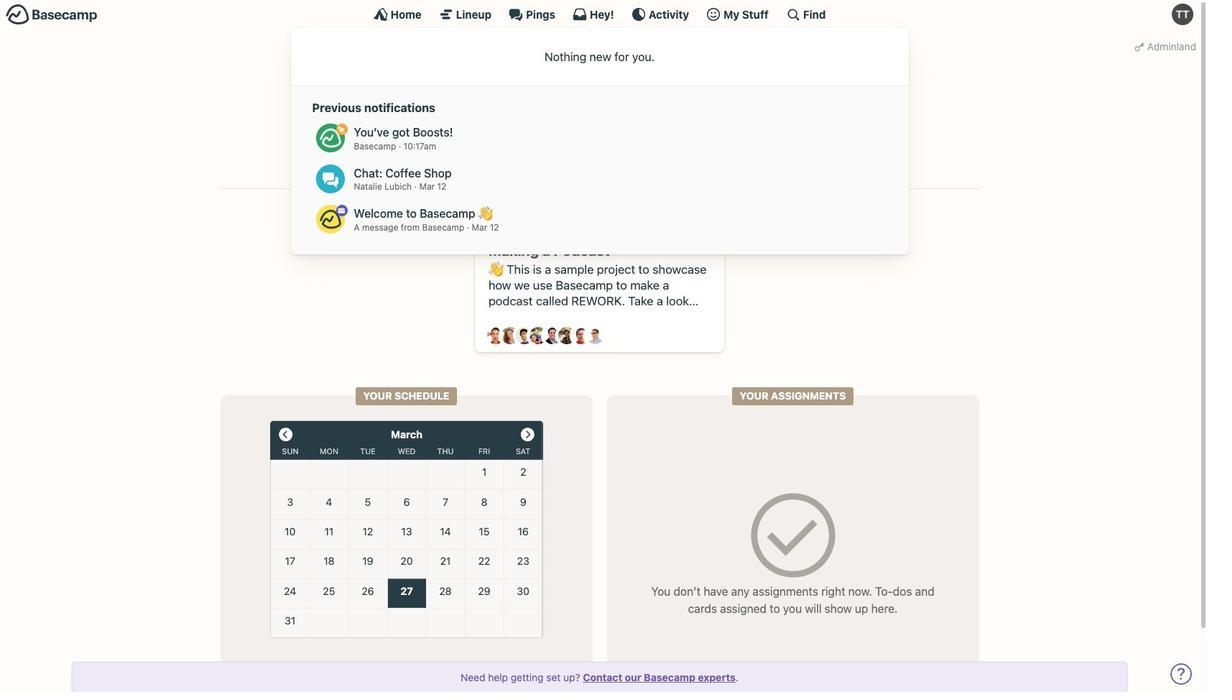 Task type: describe. For each thing, give the bounding box(es) containing it.
10:17am element
[[404, 141, 436, 151]]

jennifer young image
[[530, 327, 547, 345]]

cheryl walters image
[[502, 327, 519, 345]]

boostreport image
[[336, 124, 348, 135]]

terry turtle image
[[1172, 4, 1194, 25]]

josh fiske image
[[544, 327, 562, 345]]

nicole katz image
[[559, 327, 576, 345]]

basecamp image
[[316, 124, 345, 152]]

annie bryan image
[[488, 327, 505, 345]]

basecamp image
[[316, 205, 345, 234]]



Task type: locate. For each thing, give the bounding box(es) containing it.
steve marsh image
[[573, 327, 590, 345]]

1 vertical spatial mar 12 element
[[472, 222, 499, 233]]

onboarding image
[[336, 205, 348, 217]]

victor cooper image
[[587, 327, 604, 345]]

0 vertical spatial mar 12 element
[[419, 182, 447, 192]]

1 horizontal spatial mar 12 element
[[472, 222, 499, 233]]

switch accounts image
[[6, 4, 98, 26]]

keyboard shortcut: ⌘ + / image
[[786, 7, 801, 22]]

0 horizontal spatial mar 12 element
[[419, 182, 447, 192]]

main element
[[0, 0, 1200, 255]]

jared davis image
[[516, 327, 533, 345]]

mar 12 element
[[419, 182, 447, 192], [472, 222, 499, 233]]



Task type: vqa. For each thing, say whether or not it's contained in the screenshot.
BASECAMP image related to onboarding image
yes



